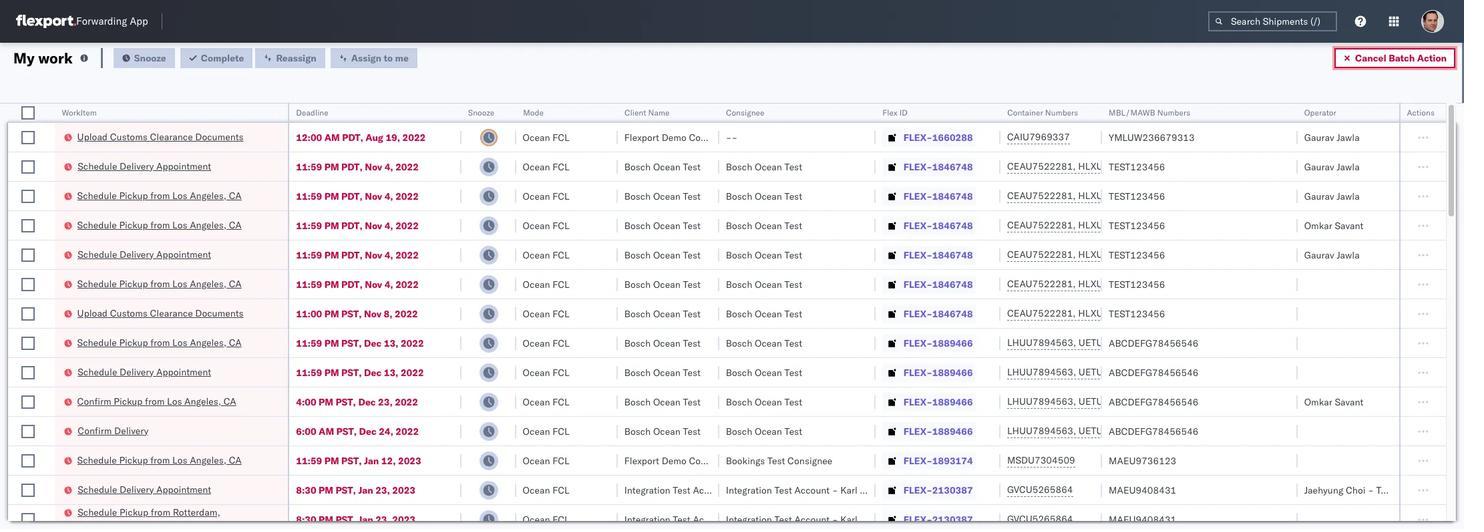 Task type: describe. For each thing, give the bounding box(es) containing it.
11:00
[[296, 308, 322, 320]]

12:00
[[296, 131, 322, 143]]

19,
[[386, 131, 400, 143]]

flex-1889466 for confirm pickup from los angeles, ca
[[904, 396, 973, 408]]

14 flex- from the top
[[904, 513, 933, 525]]

8:30 for schedule pickup from rotterdam, netherlands
[[296, 513, 316, 525]]

13 fcl from the top
[[553, 484, 570, 496]]

2 4, from the top
[[385, 190, 393, 202]]

upload for first upload customs clearance documents button from the bottom of the page
[[78, 307, 108, 319]]

3 hlxu6269489, from the top
[[1079, 219, 1147, 231]]

11 flex- from the top
[[904, 425, 933, 437]]

schedule delivery appointment link for 2nd schedule delivery appointment button
[[78, 248, 211, 261]]

flex-1893174
[[904, 455, 973, 467]]

id
[[900, 108, 908, 118]]

5 test123456 from the top
[[1109, 278, 1166, 290]]

pdt, for second "schedule pickup from los angeles, ca" link from the top of the page
[[341, 219, 363, 232]]

1 gaurav jawla from the top
[[1305, 131, 1360, 143]]

5 schedule from the top
[[78, 278, 117, 290]]

6:00
[[296, 425, 316, 437]]

uetu5238478 for confirm delivery
[[1079, 425, 1144, 437]]

upload for first upload customs clearance documents button from the top of the page
[[78, 131, 108, 143]]

ocean fcl for 3rd the schedule pickup from los angeles, ca button from the bottom of the page
[[523, 278, 570, 290]]

schedule inside schedule pickup from rotterdam, netherlands
[[78, 506, 117, 518]]

maeu9736123
[[1109, 455, 1177, 467]]

2 1846748 from the top
[[933, 190, 973, 202]]

5 1846748 from the top
[[933, 278, 973, 290]]

confirm for confirm delivery
[[78, 425, 112, 437]]

5 flex- from the top
[[904, 249, 933, 261]]

10 resize handle column header from the left
[[1282, 104, 1298, 529]]

11:00 pm pst, nov 8, 2022
[[296, 308, 418, 320]]

forwarding app link
[[16, 15, 148, 28]]

netherlands
[[78, 519, 130, 529]]

4, for schedule delivery appointment link related to 1st schedule delivery appointment button
[[385, 161, 393, 173]]

confirm for confirm pickup from los angeles, ca
[[78, 395, 112, 407]]

caiu7969337
[[1008, 131, 1070, 143]]

flex
[[882, 108, 897, 118]]

3 schedule delivery appointment button from the top
[[78, 365, 211, 380]]

4 schedule delivery appointment button from the top
[[78, 483, 211, 497]]

2 hlxu6269489, from the top
[[1079, 190, 1147, 202]]

flexport for bookings test consignee
[[624, 455, 659, 467]]

5 fcl from the top
[[553, 249, 570, 261]]

schedule pickup from rotterdam, netherlands button
[[78, 505, 271, 529]]

confirm pickup from los angeles, ca button
[[78, 395, 237, 409]]

6 hlxu8034992 from the top
[[1149, 307, 1215, 319]]

4, for third "schedule pickup from los angeles, ca" link from the bottom of the page
[[385, 278, 393, 290]]

10 fcl from the top
[[553, 396, 570, 408]]

schedule delivery appointment for 2nd schedule delivery appointment button
[[78, 248, 211, 260]]

customs for first upload customs clearance documents button from the top of the page
[[110, 131, 148, 143]]

1 vertical spatial jan
[[358, 484, 373, 496]]

flexport for --
[[624, 131, 659, 143]]

2 ceau7522281, hlxu6269489, hlxu8034992 from the top
[[1008, 190, 1215, 202]]

2 11:59 pm pdt, nov 4, 2022 from the top
[[296, 190, 419, 202]]

4 resize handle column header from the left
[[500, 104, 516, 529]]

4 test123456 from the top
[[1109, 249, 1166, 261]]

abcdefg78456546 for confirm delivery
[[1109, 425, 1199, 437]]

schedule delivery appointment for 1st schedule delivery appointment button
[[78, 160, 211, 172]]

app
[[130, 15, 148, 28]]

3 resize handle column header from the left
[[445, 104, 461, 529]]

1 resize handle column header from the left
[[39, 104, 55, 529]]

3 test123456 from the top
[[1109, 219, 1166, 232]]

ceau7522281, hlxu6269489, hlxu8034992 for second "schedule pickup from los angeles, ca" link from the top of the page
[[1008, 219, 1215, 231]]

numbers for mbl/mawb numbers
[[1158, 108, 1191, 118]]

msdu7304509
[[1008, 454, 1076, 466]]

cancel batch action
[[1356, 52, 1447, 64]]

los inside button
[[167, 395, 182, 407]]

10 flex- from the top
[[904, 396, 933, 408]]

1 upload customs clearance documents button from the top
[[78, 130, 244, 145]]

flex-1889466 for schedule delivery appointment
[[904, 366, 973, 379]]

pickup for schedule pickup from rotterdam, netherlands link
[[120, 506, 148, 518]]

4 schedule pickup from los angeles, ca from the top
[[78, 336, 242, 348]]

12 fcl from the top
[[553, 455, 570, 467]]

8:30 for schedule delivery appointment
[[296, 484, 316, 496]]

7 fcl from the top
[[553, 308, 570, 320]]

ocean fcl for 2nd schedule delivery appointment button
[[523, 249, 570, 261]]

consignee inside button
[[726, 108, 765, 118]]

flex id
[[882, 108, 908, 118]]

6 resize handle column header from the left
[[703, 104, 719, 529]]

1 flex- from the top
[[904, 131, 933, 143]]

1 ceau7522281, from the top
[[1008, 160, 1076, 172]]

12 resize handle column header from the left
[[1430, 104, 1447, 529]]

1889466 for confirm delivery
[[933, 425, 973, 437]]

1 fcl from the top
[[553, 131, 570, 143]]

deadline button
[[289, 105, 448, 118]]

8 fcl from the top
[[553, 337, 570, 349]]

angeles, inside button
[[185, 395, 222, 407]]

3 jawla from the top
[[1337, 190, 1360, 202]]

upload customs clearance documents link for first upload customs clearance documents button from the top of the page
[[78, 130, 244, 143]]

delivery for 2nd schedule delivery appointment button
[[120, 248, 154, 260]]

batch
[[1389, 52, 1415, 64]]

7 flex- from the top
[[904, 308, 933, 320]]

8 resize handle column header from the left
[[985, 104, 1001, 529]]

demo for bookings test consignee
[[662, 455, 687, 467]]

1660288
[[933, 131, 973, 143]]

3 schedule pickup from los angeles, ca button from the top
[[78, 277, 242, 292]]

9 fcl from the top
[[553, 366, 570, 379]]

bookings test consignee
[[726, 455, 833, 467]]

1 jawla from the top
[[1337, 131, 1360, 143]]

ocean fcl for 2nd schedule delivery appointment button from the bottom
[[523, 366, 570, 379]]

7 schedule from the top
[[78, 366, 117, 378]]

lhuu7894563, uetu5238478 for schedule pickup from los angeles, ca
[[1008, 337, 1144, 349]]

action
[[1418, 52, 1447, 64]]

ceau7522281, hlxu6269489, hlxu8034992 for schedule delivery appointment link related to 1st schedule delivery appointment button
[[1008, 160, 1215, 172]]

4 schedule pickup from los angeles, ca button from the top
[[78, 336, 242, 350]]

schedule delivery appointment link for 1st schedule delivery appointment button
[[78, 159, 211, 173]]

flex-1889466 for schedule pickup from los angeles, ca
[[904, 337, 973, 349]]

confirm pickup from los angeles, ca link
[[78, 395, 237, 408]]

ceau7522281, hlxu6269489, hlxu8034992 for schedule delivery appointment link corresponding to 2nd schedule delivery appointment button
[[1008, 249, 1215, 261]]

3 11:59 pm pdt, nov 4, 2022 from the top
[[296, 219, 419, 232]]

clearance for first upload customs clearance documents button from the bottom of the page
[[150, 307, 193, 319]]

9 flex- from the top
[[904, 366, 933, 379]]

bookings
[[726, 455, 765, 467]]

work
[[38, 48, 73, 67]]

cancel
[[1356, 52, 1387, 64]]

container
[[1008, 108, 1043, 118]]

4 schedule pickup from los angeles, ca link from the top
[[78, 336, 242, 349]]

14 fcl from the top
[[553, 513, 570, 525]]

demo for --
[[662, 131, 687, 143]]

1889466 for schedule pickup from los angeles, ca
[[933, 337, 973, 349]]

agent
[[1425, 484, 1450, 496]]

mode button
[[516, 105, 604, 118]]

cancel batch action button
[[1335, 48, 1456, 68]]

customs for first upload customs clearance documents button from the bottom of the page
[[110, 307, 148, 319]]

4 schedule from the top
[[78, 248, 117, 260]]

flex-1889466 for confirm delivery
[[904, 425, 973, 437]]

2 appointment from the top
[[156, 248, 211, 260]]

6 1846748 from the top
[[933, 308, 973, 320]]

container numbers
[[1008, 108, 1078, 118]]

mbl/mawb numbers
[[1109, 108, 1191, 118]]

4 11:59 pm pdt, nov 4, 2022 from the top
[[296, 249, 419, 261]]

4 gaurav jawla from the top
[[1305, 249, 1360, 261]]

maeu9408431 for schedule delivery appointment
[[1109, 484, 1177, 496]]

3 gaurav jawla from the top
[[1305, 190, 1360, 202]]

pdt, for third "schedule pickup from los angeles, ca" link from the bottom of the page
[[341, 278, 363, 290]]

from inside schedule pickup from rotterdam, netherlands
[[151, 506, 170, 518]]

1 schedule delivery appointment button from the top
[[78, 159, 211, 174]]

flexport demo consignee for --
[[624, 131, 734, 143]]

1 schedule pickup from los angeles, ca link from the top
[[78, 189, 242, 202]]

4 ceau7522281, from the top
[[1008, 249, 1076, 261]]

11:59 for schedule delivery appointment link for 2nd schedule delivery appointment button from the bottom
[[296, 366, 322, 379]]

5 schedule pickup from los angeles, ca link from the top
[[78, 453, 242, 467]]

confirm pickup from los angeles, ca
[[78, 395, 237, 407]]

2023 for rotterdam,
[[392, 513, 416, 525]]

pdt, for schedule delivery appointment link corresponding to 2nd schedule delivery appointment button
[[341, 249, 363, 261]]

1 schedule pickup from los angeles, ca button from the top
[[78, 189, 242, 203]]

lhuu7894563, uetu5238478 for confirm delivery
[[1008, 425, 1144, 437]]

origin
[[1397, 484, 1422, 496]]

23, for los
[[378, 396, 393, 408]]

2 schedule from the top
[[78, 189, 117, 201]]

consignee button
[[719, 105, 862, 118]]

jaehyung
[[1305, 484, 1344, 496]]

6 test123456 from the top
[[1109, 308, 1166, 320]]

9 schedule from the top
[[78, 483, 117, 495]]

3 schedule from the top
[[78, 219, 117, 231]]

4 jawla from the top
[[1337, 249, 1360, 261]]

2130387 for schedule delivery appointment
[[933, 484, 973, 496]]

5 ceau7522281, from the top
[[1008, 278, 1076, 290]]

gvcu5265864 for schedule delivery appointment
[[1008, 484, 1073, 496]]

6 flex- from the top
[[904, 278, 933, 290]]

1889466 for confirm pickup from los angeles, ca
[[933, 396, 973, 408]]

client name button
[[618, 105, 706, 118]]

deadline
[[296, 108, 328, 118]]

workitem button
[[55, 105, 275, 118]]

4 flex-1846748 from the top
[[904, 249, 973, 261]]

operator
[[1305, 108, 1337, 118]]

3 gaurav from the top
[[1305, 190, 1335, 202]]

4 1846748 from the top
[[933, 249, 973, 261]]

1 11:59 pm pdt, nov 4, 2022 from the top
[[296, 161, 419, 173]]

schedule delivery appointment for 1st schedule delivery appointment button from the bottom of the page
[[78, 483, 211, 495]]

3 ceau7522281, from the top
[[1008, 219, 1076, 231]]

1 gaurav from the top
[[1305, 131, 1335, 143]]

1 vertical spatial 2023
[[392, 484, 416, 496]]

ca inside confirm pickup from los angeles, ca link
[[224, 395, 237, 407]]

confirm delivery button
[[78, 424, 149, 439]]

11:59 for second "schedule pickup from los angeles, ca" link from the top of the page
[[296, 219, 322, 232]]

forwarding app
[[76, 15, 148, 28]]

4 gaurav from the top
[[1305, 249, 1335, 261]]

mbl/mawb numbers button
[[1103, 105, 1285, 118]]

dec for schedule pickup from los angeles, ca
[[364, 337, 382, 349]]

container numbers button
[[1001, 105, 1089, 118]]

11:59 for schedule delivery appointment link corresponding to 2nd schedule delivery appointment button
[[296, 249, 322, 261]]

actions
[[1408, 108, 1435, 118]]

4:00
[[296, 396, 316, 408]]

pickup for second "schedule pickup from los angeles, ca" link from the top of the page
[[120, 219, 148, 231]]

3 schedule pickup from los angeles, ca link from the top
[[78, 277, 242, 290]]

savant for abcdefg78456546
[[1335, 396, 1364, 408]]

12:00 am pdt, aug 19, 2022
[[296, 131, 426, 143]]

6 flex-1846748 from the top
[[904, 308, 973, 320]]

2 upload customs clearance documents button from the top
[[78, 306, 244, 321]]

ceau7522281, hlxu6269489, hlxu8034992 for first upload customs clearance documents button from the bottom of the page upload customs clearance documents link
[[1008, 307, 1215, 319]]

choi
[[1346, 484, 1366, 496]]

numbers for container numbers
[[1045, 108, 1078, 118]]

3 appointment from the top
[[156, 366, 211, 378]]

11 resize handle column header from the left
[[1384, 104, 1400, 529]]

7 resize handle column header from the left
[[860, 104, 876, 529]]

confirm delivery link
[[78, 424, 149, 437]]

flex-2130387 for schedule delivery appointment
[[904, 484, 973, 496]]

aug
[[366, 131, 383, 143]]

name
[[648, 108, 669, 118]]

omkar savant for abcdefg78456546
[[1305, 396, 1364, 408]]

4:00 pm pst, dec 23, 2022
[[296, 396, 418, 408]]

jan for los
[[364, 455, 379, 467]]

delivery for 2nd schedule delivery appointment button from the bottom
[[120, 366, 154, 378]]

8 schedule from the top
[[78, 454, 117, 466]]

savant for test123456
[[1335, 219, 1364, 232]]

delivery for confirm delivery button
[[114, 425, 149, 437]]

2 jawla from the top
[[1337, 161, 1360, 173]]



Task type: locate. For each thing, give the bounding box(es) containing it.
pst, for confirm delivery button
[[336, 425, 357, 437]]

upload customs clearance documents button
[[78, 130, 244, 145], [78, 306, 244, 321]]

1 ceau7522281, hlxu6269489, hlxu8034992 from the top
[[1008, 160, 1215, 172]]

uetu5238478 for schedule delivery appointment
[[1079, 366, 1144, 378]]

dec for confirm pickup from los angeles, ca
[[358, 396, 376, 408]]

1 vertical spatial upload
[[78, 307, 108, 319]]

ceau7522281,
[[1008, 160, 1076, 172], [1008, 190, 1076, 202], [1008, 219, 1076, 231], [1008, 249, 1076, 261], [1008, 278, 1076, 290], [1008, 307, 1076, 319]]

ocean fcl for first the schedule pickup from los angeles, ca button from the bottom
[[523, 455, 570, 467]]

abcdefg78456546 for confirm pickup from los angeles, ca
[[1109, 396, 1199, 408]]

lagerfeld
[[759, 484, 798, 496], [860, 484, 900, 496], [759, 513, 798, 525], [860, 513, 900, 525]]

6 schedule from the top
[[78, 336, 117, 348]]

documents
[[196, 131, 244, 143], [196, 307, 244, 319]]

1 vertical spatial upload customs clearance documents
[[78, 307, 244, 319]]

5 11:59 from the top
[[296, 278, 322, 290]]

1 11:59 pm pst, dec 13, 2022 from the top
[[296, 337, 424, 349]]

upload customs clearance documents link
[[78, 130, 244, 143], [78, 306, 244, 320]]

11:59 for third "schedule pickup from los angeles, ca" link from the bottom of the page
[[296, 278, 322, 290]]

1 flexport from the top
[[624, 131, 659, 143]]

my
[[13, 48, 35, 67]]

0 vertical spatial confirm
[[78, 395, 112, 407]]

0 vertical spatial 13,
[[384, 337, 399, 349]]

8:30 pm pst, jan 23, 2023 for schedule delivery appointment
[[296, 484, 416, 496]]

flex-1660288
[[904, 131, 973, 143]]

23, for rotterdam,
[[376, 513, 390, 525]]

workitem
[[62, 108, 97, 118]]

10 ocean fcl from the top
[[523, 396, 570, 408]]

2 schedule pickup from los angeles, ca from the top
[[78, 219, 242, 231]]

11:59 pm pst, dec 13, 2022 for schedule delivery appointment
[[296, 366, 424, 379]]

1 vertical spatial 2130387
[[933, 513, 973, 525]]

numbers up the ymluw236679313
[[1158, 108, 1191, 118]]

9 resize handle column header from the left
[[1086, 104, 1103, 529]]

0 vertical spatial upload customs clearance documents button
[[78, 130, 244, 145]]

1 vertical spatial customs
[[110, 307, 148, 319]]

0 vertical spatial 2023
[[398, 455, 421, 467]]

fcl
[[553, 131, 570, 143], [553, 161, 570, 173], [553, 190, 570, 202], [553, 219, 570, 232], [553, 249, 570, 261], [553, 278, 570, 290], [553, 308, 570, 320], [553, 337, 570, 349], [553, 366, 570, 379], [553, 396, 570, 408], [553, 425, 570, 437], [553, 455, 570, 467], [553, 484, 570, 496], [553, 513, 570, 525]]

angeles,
[[190, 189, 227, 201], [190, 219, 227, 231], [190, 278, 227, 290], [190, 336, 227, 348], [185, 395, 222, 407], [190, 454, 227, 466]]

1 savant from the top
[[1335, 219, 1364, 232]]

upload customs clearance documents
[[78, 131, 244, 143], [78, 307, 244, 319]]

1 vertical spatial 23,
[[376, 484, 390, 496]]

12,
[[381, 455, 396, 467]]

mode
[[523, 108, 543, 118]]

rotterdam,
[[173, 506, 220, 518]]

my work
[[13, 48, 73, 67]]

1 horizontal spatial numbers
[[1158, 108, 1191, 118]]

pickup inside schedule pickup from rotterdam, netherlands
[[120, 506, 148, 518]]

omkar for abcdefg78456546
[[1305, 396, 1333, 408]]

schedule pickup from rotterdam, netherlands link
[[78, 505, 271, 529]]

12 ocean fcl from the top
[[523, 455, 570, 467]]

1 1846748 from the top
[[933, 161, 973, 173]]

4, for second "schedule pickup from los angeles, ca" link from the top of the page
[[385, 219, 393, 232]]

0 vertical spatial gvcu5265864
[[1008, 484, 1073, 496]]

pdt, for schedule delivery appointment link related to 1st schedule delivery appointment button
[[341, 161, 363, 173]]

None checkbox
[[21, 106, 35, 120], [21, 131, 35, 144], [21, 160, 35, 173], [21, 189, 35, 203], [21, 219, 35, 232], [21, 248, 35, 262], [21, 307, 35, 320], [21, 395, 35, 409], [21, 425, 35, 438], [21, 513, 35, 526], [21, 106, 35, 120], [21, 131, 35, 144], [21, 160, 35, 173], [21, 189, 35, 203], [21, 219, 35, 232], [21, 248, 35, 262], [21, 307, 35, 320], [21, 395, 35, 409], [21, 425, 35, 438], [21, 513, 35, 526]]

8 flex- from the top
[[904, 337, 933, 349]]

3 fcl from the top
[[553, 190, 570, 202]]

flex-1889466
[[904, 337, 973, 349], [904, 366, 973, 379], [904, 396, 973, 408], [904, 425, 973, 437]]

2 test123456 from the top
[[1109, 190, 1166, 202]]

13, down 8,
[[384, 337, 399, 349]]

Search Shipments (/) text field
[[1209, 11, 1338, 31]]

2 maeu9408431 from the top
[[1109, 513, 1177, 525]]

1 uetu5238478 from the top
[[1079, 337, 1144, 349]]

omkar savant for test123456
[[1305, 219, 1364, 232]]

dec for schedule delivery appointment
[[364, 366, 382, 379]]

2 vertical spatial 23,
[[376, 513, 390, 525]]

4 1889466 from the top
[[933, 425, 973, 437]]

maeu9408431 for schedule pickup from rotterdam, netherlands
[[1109, 513, 1177, 525]]

2 flex- from the top
[[904, 161, 933, 173]]

2130387 for schedule pickup from rotterdam, netherlands
[[933, 513, 973, 525]]

client
[[624, 108, 646, 118]]

11:59 pm pst, dec 13, 2022 up 4:00 pm pst, dec 23, 2022
[[296, 366, 424, 379]]

upload
[[78, 131, 108, 143], [78, 307, 108, 319]]

account
[[693, 484, 728, 496], [795, 484, 830, 496], [693, 513, 728, 525], [795, 513, 830, 525]]

1 schedule pickup from los angeles, ca from the top
[[78, 189, 242, 201]]

1 clearance from the top
[[150, 131, 193, 143]]

snooze
[[468, 108, 494, 118]]

confirm
[[78, 395, 112, 407], [78, 425, 112, 437]]

karl
[[739, 484, 756, 496], [841, 484, 858, 496], [739, 513, 756, 525], [841, 513, 858, 525]]

pickup for 5th "schedule pickup from los angeles, ca" link from the top
[[120, 454, 148, 466]]

11:59 pm pst, dec 13, 2022
[[296, 337, 424, 349], [296, 366, 424, 379]]

ymluw236679313
[[1109, 131, 1195, 143]]

1893174
[[933, 455, 973, 467]]

1 vertical spatial maeu9408431
[[1109, 513, 1177, 525]]

1 vertical spatial omkar
[[1305, 396, 1333, 408]]

1 vertical spatial upload customs clearance documents button
[[78, 306, 244, 321]]

lhuu7894563, for schedule delivery appointment
[[1008, 366, 1077, 378]]

pickup for fifth "schedule pickup from los angeles, ca" link from the bottom
[[120, 189, 148, 201]]

6 hlxu6269489, from the top
[[1079, 307, 1147, 319]]

2 omkar from the top
[[1305, 396, 1333, 408]]

client name
[[624, 108, 669, 118]]

0 vertical spatial upload
[[78, 131, 108, 143]]

dec up 6:00 am pst, dec 24, 2022
[[358, 396, 376, 408]]

2 vertical spatial 2023
[[392, 513, 416, 525]]

integration test account - karl lagerfeld
[[624, 484, 798, 496], [726, 484, 900, 496], [624, 513, 798, 525], [726, 513, 900, 525]]

0 vertical spatial flexport demo consignee
[[624, 131, 734, 143]]

2 uetu5238478 from the top
[[1079, 366, 1144, 378]]

flex-2130387 for schedule pickup from rotterdam, netherlands
[[904, 513, 973, 525]]

jawla
[[1337, 131, 1360, 143], [1337, 161, 1360, 173], [1337, 190, 1360, 202], [1337, 249, 1360, 261]]

flexport
[[624, 131, 659, 143], [624, 455, 659, 467]]

2 upload from the top
[[78, 307, 108, 319]]

2 resize handle column header from the left
[[272, 104, 288, 529]]

0 vertical spatial flex-2130387
[[904, 484, 973, 496]]

1 ocean fcl from the top
[[523, 131, 570, 143]]

am for pst,
[[319, 425, 334, 437]]

1 vertical spatial upload customs clearance documents link
[[78, 306, 244, 320]]

delivery for 1st schedule delivery appointment button from the bottom of the page
[[120, 483, 154, 495]]

pickup
[[120, 189, 148, 201], [120, 219, 148, 231], [120, 278, 148, 290], [120, 336, 148, 348], [114, 395, 143, 407], [120, 454, 148, 466], [120, 506, 148, 518]]

1 vertical spatial gvcu5265864
[[1008, 513, 1073, 525]]

0 vertical spatial omkar
[[1305, 219, 1333, 232]]

4 fcl from the top
[[553, 219, 570, 232]]

14 ocean fcl from the top
[[523, 513, 570, 525]]

5 ocean fcl from the top
[[523, 249, 570, 261]]

0 vertical spatial flexport
[[624, 131, 659, 143]]

numbers up caiu7969337
[[1045, 108, 1078, 118]]

1 vertical spatial 8:30 pm pst, jan 23, 2023
[[296, 513, 416, 525]]

1 upload customs clearance documents from the top
[[78, 131, 244, 143]]

5 4, from the top
[[385, 278, 393, 290]]

flexport. image
[[16, 15, 76, 28]]

11:59 for 5th "schedule pickup from los angeles, ca" link from the top
[[296, 455, 322, 467]]

2 schedule pickup from los angeles, ca link from the top
[[78, 218, 242, 232]]

dec
[[364, 337, 382, 349], [364, 366, 382, 379], [358, 396, 376, 408], [359, 425, 377, 437]]

1 vertical spatial flexport demo consignee
[[624, 455, 734, 467]]

0 vertical spatial 2130387
[[933, 484, 973, 496]]

pst, for the schedule pickup from rotterdam, netherlands button
[[336, 513, 356, 525]]

0 vertical spatial jan
[[364, 455, 379, 467]]

1 vertical spatial confirm
[[78, 425, 112, 437]]

flexport demo consignee
[[624, 131, 734, 143], [624, 455, 734, 467]]

am right 6:00
[[319, 425, 334, 437]]

11:59 pm pst, dec 13, 2022 down 11:00 pm pst, nov 8, 2022
[[296, 337, 424, 349]]

2 vertical spatial jan
[[358, 513, 373, 525]]

None checkbox
[[21, 278, 35, 291], [21, 336, 35, 350], [21, 366, 35, 379], [21, 454, 35, 467], [21, 483, 35, 497], [21, 278, 35, 291], [21, 336, 35, 350], [21, 366, 35, 379], [21, 454, 35, 467], [21, 483, 35, 497]]

1 appointment from the top
[[156, 160, 211, 172]]

ocean fcl for 1st schedule delivery appointment button
[[523, 161, 570, 173]]

delivery
[[120, 160, 154, 172], [120, 248, 154, 260], [120, 366, 154, 378], [114, 425, 149, 437], [120, 483, 154, 495]]

2 fcl from the top
[[553, 161, 570, 173]]

5 11:59 pm pdt, nov 4, 2022 from the top
[[296, 278, 419, 290]]

schedule delivery appointment for 2nd schedule delivery appointment button from the bottom
[[78, 366, 211, 378]]

23,
[[378, 396, 393, 408], [376, 484, 390, 496], [376, 513, 390, 525]]

4 flex- from the top
[[904, 219, 933, 232]]

numbers
[[1045, 108, 1078, 118], [1158, 108, 1191, 118]]

2 lhuu7894563, from the top
[[1008, 366, 1077, 378]]

demo
[[662, 131, 687, 143], [662, 455, 687, 467]]

1 upload from the top
[[78, 131, 108, 143]]

--
[[726, 131, 738, 143]]

1 flex-2130387 from the top
[[904, 484, 973, 496]]

1 gvcu5265864 from the top
[[1008, 484, 1073, 496]]

dec down 11:00 pm pst, nov 8, 2022
[[364, 337, 382, 349]]

13 flex- from the top
[[904, 484, 933, 496]]

4 abcdefg78456546 from the top
[[1109, 425, 1199, 437]]

2022
[[403, 131, 426, 143], [396, 161, 419, 173], [396, 190, 419, 202], [396, 219, 419, 232], [396, 249, 419, 261], [396, 278, 419, 290], [395, 308, 418, 320], [401, 337, 424, 349], [401, 366, 424, 379], [395, 396, 418, 408], [396, 425, 419, 437]]

11:59 for second "schedule pickup from los angeles, ca" link from the bottom of the page
[[296, 337, 322, 349]]

am right 12:00
[[325, 131, 340, 143]]

4 lhuu7894563, uetu5238478 from the top
[[1008, 425, 1144, 437]]

13, up 4:00 pm pst, dec 23, 2022
[[384, 366, 399, 379]]

pickup for third "schedule pickup from los angeles, ca" link from the bottom of the page
[[120, 278, 148, 290]]

ocean fcl for first upload customs clearance documents button from the bottom of the page
[[523, 308, 570, 320]]

8,
[[384, 308, 393, 320]]

1 vertical spatial savant
[[1335, 396, 1364, 408]]

5 hlxu6269489, from the top
[[1079, 278, 1147, 290]]

3 lhuu7894563, from the top
[[1008, 396, 1077, 408]]

lhuu7894563, for confirm pickup from los angeles, ca
[[1008, 396, 1077, 408]]

1 hlxu6269489, from the top
[[1079, 160, 1147, 172]]

flex-1660288 button
[[882, 128, 976, 147], [882, 128, 976, 147]]

11 fcl from the top
[[553, 425, 570, 437]]

2130387
[[933, 484, 973, 496], [933, 513, 973, 525]]

pst, for 1st schedule delivery appointment button from the bottom of the page
[[336, 484, 356, 496]]

upload customs clearance documents for first upload customs clearance documents button from the top of the page
[[78, 131, 244, 143]]

0 vertical spatial clearance
[[150, 131, 193, 143]]

schedule delivery appointment link for 1st schedule delivery appointment button from the bottom of the page
[[78, 483, 211, 496]]

6:00 am pst, dec 24, 2022
[[296, 425, 419, 437]]

abcdefg78456546 for schedule pickup from los angeles, ca
[[1109, 337, 1199, 349]]

omkar for test123456
[[1305, 219, 1333, 232]]

4 flex-1889466 from the top
[[904, 425, 973, 437]]

0 vertical spatial 8:30 pm pst, jan 23, 2023
[[296, 484, 416, 496]]

documents for first upload customs clearance documents button from the top of the page
[[196, 131, 244, 143]]

11:59 pm pdt, nov 4, 2022
[[296, 161, 419, 173], [296, 190, 419, 202], [296, 219, 419, 232], [296, 249, 419, 261], [296, 278, 419, 290]]

1 8:30 from the top
[[296, 484, 316, 496]]

flex-2130387
[[904, 484, 973, 496], [904, 513, 973, 525]]

3 hlxu8034992 from the top
[[1149, 219, 1215, 231]]

3 lhuu7894563, uetu5238478 from the top
[[1008, 396, 1144, 408]]

bosch
[[624, 161, 651, 173], [726, 161, 753, 173], [624, 190, 651, 202], [726, 190, 753, 202], [624, 219, 651, 232], [726, 219, 753, 232], [624, 249, 651, 261], [726, 249, 753, 261], [624, 278, 651, 290], [726, 278, 753, 290], [624, 308, 651, 320], [726, 308, 753, 320], [624, 337, 651, 349], [726, 337, 753, 349], [624, 366, 651, 379], [726, 366, 753, 379], [624, 396, 651, 408], [726, 396, 753, 408], [624, 425, 651, 437], [726, 425, 753, 437]]

11:59 pm pst, jan 12, 2023
[[296, 455, 421, 467]]

2 8:30 from the top
[[296, 513, 316, 525]]

clearance
[[150, 131, 193, 143], [150, 307, 193, 319]]

5 resize handle column header from the left
[[602, 104, 618, 529]]

confirm delivery
[[78, 425, 149, 437]]

flex id button
[[876, 105, 988, 118]]

0 vertical spatial am
[[325, 131, 340, 143]]

omkar
[[1305, 219, 1333, 232], [1305, 396, 1333, 408]]

upload customs clearance documents for first upload customs clearance documents button from the bottom of the page
[[78, 307, 244, 319]]

6 fcl from the top
[[553, 278, 570, 290]]

1 documents from the top
[[196, 131, 244, 143]]

1 vertical spatial omkar savant
[[1305, 396, 1364, 408]]

2 1889466 from the top
[[933, 366, 973, 379]]

1 vertical spatial 11:59 pm pst, dec 13, 2022
[[296, 366, 424, 379]]

pst, for first upload customs clearance documents button from the bottom of the page
[[341, 308, 362, 320]]

integration
[[624, 484, 671, 496], [726, 484, 772, 496], [624, 513, 671, 525], [726, 513, 772, 525]]

1 flexport demo consignee from the top
[[624, 131, 734, 143]]

0 vertical spatial 11:59 pm pst, dec 13, 2022
[[296, 337, 424, 349]]

dec left "24,"
[[359, 425, 377, 437]]

4, for schedule delivery appointment link corresponding to 2nd schedule delivery appointment button
[[385, 249, 393, 261]]

flex-1889466 button
[[882, 334, 976, 352], [882, 334, 976, 352], [882, 363, 976, 382], [882, 363, 976, 382], [882, 393, 976, 411], [882, 393, 976, 411], [882, 422, 976, 441], [882, 422, 976, 441]]

0 vertical spatial upload customs clearance documents link
[[78, 130, 244, 143]]

ceau7522281, hlxu6269489, hlxu8034992 for third "schedule pickup from los angeles, ca" link from the bottom of the page
[[1008, 278, 1215, 290]]

2 abcdefg78456546 from the top
[[1109, 366, 1199, 379]]

consignee
[[726, 108, 765, 118], [689, 131, 734, 143], [689, 455, 734, 467], [788, 455, 833, 467]]

0 vertical spatial 8:30
[[296, 484, 316, 496]]

2 schedule pickup from los angeles, ca button from the top
[[78, 218, 242, 233]]

ca
[[229, 189, 242, 201], [229, 219, 242, 231], [229, 278, 242, 290], [229, 336, 242, 348], [224, 395, 237, 407], [229, 454, 242, 466]]

ocean fcl for the schedule pickup from rotterdam, netherlands button
[[523, 513, 570, 525]]

2 gaurav jawla from the top
[[1305, 161, 1360, 173]]

mbl/mawb
[[1109, 108, 1156, 118]]

flex-1846748 button
[[882, 157, 976, 176], [882, 157, 976, 176], [882, 187, 976, 205], [882, 187, 976, 205], [882, 216, 976, 235], [882, 216, 976, 235], [882, 246, 976, 264], [882, 246, 976, 264], [882, 275, 976, 294], [882, 275, 976, 294], [882, 304, 976, 323], [882, 304, 976, 323]]

delivery inside "link"
[[114, 425, 149, 437]]

upload customs clearance documents link for first upload customs clearance documents button from the bottom of the page
[[78, 306, 244, 320]]

appointment
[[156, 160, 211, 172], [156, 248, 211, 260], [156, 366, 211, 378], [156, 483, 211, 495]]

1 vertical spatial 8:30
[[296, 513, 316, 525]]

0 vertical spatial demo
[[662, 131, 687, 143]]

jaehyung choi - test origin agent
[[1305, 484, 1450, 496]]

lhuu7894563, uetu5238478 for schedule delivery appointment
[[1008, 366, 1144, 378]]

ocean fcl for 4th the schedule pickup from los angeles, ca button from the bottom of the page
[[523, 219, 570, 232]]

1 vertical spatial flexport
[[624, 455, 659, 467]]

gaurav jawla
[[1305, 131, 1360, 143], [1305, 161, 1360, 173], [1305, 190, 1360, 202], [1305, 249, 1360, 261]]

1889466 for schedule delivery appointment
[[933, 366, 973, 379]]

4 hlxu8034992 from the top
[[1149, 249, 1215, 261]]

flex-
[[904, 131, 933, 143], [904, 161, 933, 173], [904, 190, 933, 202], [904, 219, 933, 232], [904, 249, 933, 261], [904, 278, 933, 290], [904, 308, 933, 320], [904, 337, 933, 349], [904, 366, 933, 379], [904, 396, 933, 408], [904, 425, 933, 437], [904, 455, 933, 467], [904, 484, 933, 496], [904, 513, 933, 525]]

confirm inside "link"
[[78, 425, 112, 437]]

1 test123456 from the top
[[1109, 161, 1166, 173]]

omkar savant
[[1305, 219, 1364, 232], [1305, 396, 1364, 408]]

pst,
[[341, 308, 362, 320], [341, 337, 362, 349], [341, 366, 362, 379], [336, 396, 356, 408], [336, 425, 357, 437], [341, 455, 362, 467], [336, 484, 356, 496], [336, 513, 356, 525]]

0 vertical spatial customs
[[110, 131, 148, 143]]

2023 for los
[[398, 455, 421, 467]]

2 savant from the top
[[1335, 396, 1364, 408]]

11:59
[[296, 161, 322, 173], [296, 190, 322, 202], [296, 219, 322, 232], [296, 249, 322, 261], [296, 278, 322, 290], [296, 337, 322, 349], [296, 366, 322, 379], [296, 455, 322, 467]]

5 flex-1846748 from the top
[[904, 278, 973, 290]]

am for pdt,
[[325, 131, 340, 143]]

0 vertical spatial upload customs clearance documents
[[78, 131, 244, 143]]

0 vertical spatial maeu9408431
[[1109, 484, 1177, 496]]

uetu5238478 for confirm pickup from los angeles, ca
[[1079, 396, 1144, 408]]

ocean fcl for 1st schedule delivery appointment button from the bottom of the page
[[523, 484, 570, 496]]

4,
[[385, 161, 393, 173], [385, 190, 393, 202], [385, 219, 393, 232], [385, 249, 393, 261], [385, 278, 393, 290]]

dec up 4:00 pm pst, dec 23, 2022
[[364, 366, 382, 379]]

uetu5238478 for schedule pickup from los angeles, ca
[[1079, 337, 1144, 349]]

pickup for second "schedule pickup from los angeles, ca" link from the bottom of the page
[[120, 336, 148, 348]]

0 vertical spatial 23,
[[378, 396, 393, 408]]

2 flex-1889466 from the top
[[904, 366, 973, 379]]

4 schedule delivery appointment from the top
[[78, 483, 211, 495]]

maeu9408431
[[1109, 484, 1177, 496], [1109, 513, 1177, 525]]

3 flex-1889466 from the top
[[904, 396, 973, 408]]

1 vertical spatial demo
[[662, 455, 687, 467]]

2023
[[398, 455, 421, 467], [392, 484, 416, 496], [392, 513, 416, 525]]

gvcu5265864 for schedule pickup from rotterdam, netherlands
[[1008, 513, 1073, 525]]

1846748
[[933, 161, 973, 173], [933, 190, 973, 202], [933, 219, 973, 232], [933, 249, 973, 261], [933, 278, 973, 290], [933, 308, 973, 320]]

ocean fcl for second the schedule pickup from los angeles, ca button from the bottom of the page
[[523, 337, 570, 349]]

7 11:59 from the top
[[296, 366, 322, 379]]

24,
[[379, 425, 393, 437]]

delivery for 1st schedule delivery appointment button
[[120, 160, 154, 172]]

ocean fcl for confirm delivery button
[[523, 425, 570, 437]]

8:30 pm pst, jan 23, 2023
[[296, 484, 416, 496], [296, 513, 416, 525]]

2 schedule delivery appointment from the top
[[78, 248, 211, 260]]

1 schedule from the top
[[78, 160, 117, 172]]

2 omkar savant from the top
[[1305, 396, 1364, 408]]

0 vertical spatial documents
[[196, 131, 244, 143]]

3 ceau7522281, hlxu6269489, hlxu8034992 from the top
[[1008, 219, 1215, 231]]

jan for rotterdam,
[[358, 513, 373, 525]]

4 hlxu6269489, from the top
[[1079, 249, 1147, 261]]

11:59 pm pst, dec 13, 2022 for schedule pickup from los angeles, ca
[[296, 337, 424, 349]]

from
[[151, 189, 170, 201], [151, 219, 170, 231], [151, 278, 170, 290], [151, 336, 170, 348], [145, 395, 165, 407], [151, 454, 170, 466], [151, 506, 170, 518]]

8:30 pm pst, jan 23, 2023 for schedule pickup from rotterdam, netherlands
[[296, 513, 416, 525]]

flex-1846748
[[904, 161, 973, 173], [904, 190, 973, 202], [904, 219, 973, 232], [904, 249, 973, 261], [904, 278, 973, 290], [904, 308, 973, 320]]

0 vertical spatial savant
[[1335, 219, 1364, 232]]

1 vertical spatial documents
[[196, 307, 244, 319]]

clearance for first upload customs clearance documents button from the top of the page
[[150, 131, 193, 143]]

ocean fcl for confirm pickup from los angeles, ca button at bottom left
[[523, 396, 570, 408]]

2 flexport demo consignee from the top
[[624, 455, 734, 467]]

2 customs from the top
[[110, 307, 148, 319]]

0 vertical spatial omkar savant
[[1305, 219, 1364, 232]]

2 upload customs clearance documents link from the top
[[78, 306, 244, 320]]

11:59 for schedule delivery appointment link related to 1st schedule delivery appointment button
[[296, 161, 322, 173]]

flexport demo consignee for bookings test consignee
[[624, 455, 734, 467]]

1 lhuu7894563, uetu5238478 from the top
[[1008, 337, 1144, 349]]

1 vertical spatial am
[[319, 425, 334, 437]]

schedule pickup from los angeles, ca link
[[78, 189, 242, 202], [78, 218, 242, 232], [78, 277, 242, 290], [78, 336, 242, 349], [78, 453, 242, 467]]

1 vertical spatial 13,
[[384, 366, 399, 379]]

savant
[[1335, 219, 1364, 232], [1335, 396, 1364, 408]]

ceau7522281, hlxu6269489, hlxu8034992
[[1008, 160, 1215, 172], [1008, 190, 1215, 202], [1008, 219, 1215, 231], [1008, 249, 1215, 261], [1008, 278, 1215, 290], [1008, 307, 1215, 319]]

schedule pickup from rotterdam, netherlands
[[78, 506, 220, 529]]

forwarding
[[76, 15, 127, 28]]

ocean fcl
[[523, 131, 570, 143], [523, 161, 570, 173], [523, 190, 570, 202], [523, 219, 570, 232], [523, 249, 570, 261], [523, 278, 570, 290], [523, 308, 570, 320], [523, 337, 570, 349], [523, 366, 570, 379], [523, 396, 570, 408], [523, 425, 570, 437], [523, 455, 570, 467], [523, 484, 570, 496], [523, 513, 570, 525]]

0 horizontal spatial numbers
[[1045, 108, 1078, 118]]

1 vertical spatial clearance
[[150, 307, 193, 319]]

resize handle column header
[[39, 104, 55, 529], [272, 104, 288, 529], [445, 104, 461, 529], [500, 104, 516, 529], [602, 104, 618, 529], [703, 104, 719, 529], [860, 104, 876, 529], [985, 104, 1001, 529], [1086, 104, 1103, 529], [1282, 104, 1298, 529], [1384, 104, 1400, 529], [1430, 104, 1447, 529]]

2 ocean fcl from the top
[[523, 161, 570, 173]]

dec for confirm delivery
[[359, 425, 377, 437]]

13, for schedule pickup from los angeles, ca
[[384, 337, 399, 349]]

3 uetu5238478 from the top
[[1079, 396, 1144, 408]]

2 demo from the top
[[662, 455, 687, 467]]

1 confirm from the top
[[78, 395, 112, 407]]

customs
[[110, 131, 148, 143], [110, 307, 148, 319]]

1 vertical spatial flex-2130387
[[904, 513, 973, 525]]

13, for schedule delivery appointment
[[384, 366, 399, 379]]



Task type: vqa. For each thing, say whether or not it's contained in the screenshot.
first THE "OMKAR SAVANT" from the bottom of the page
yes



